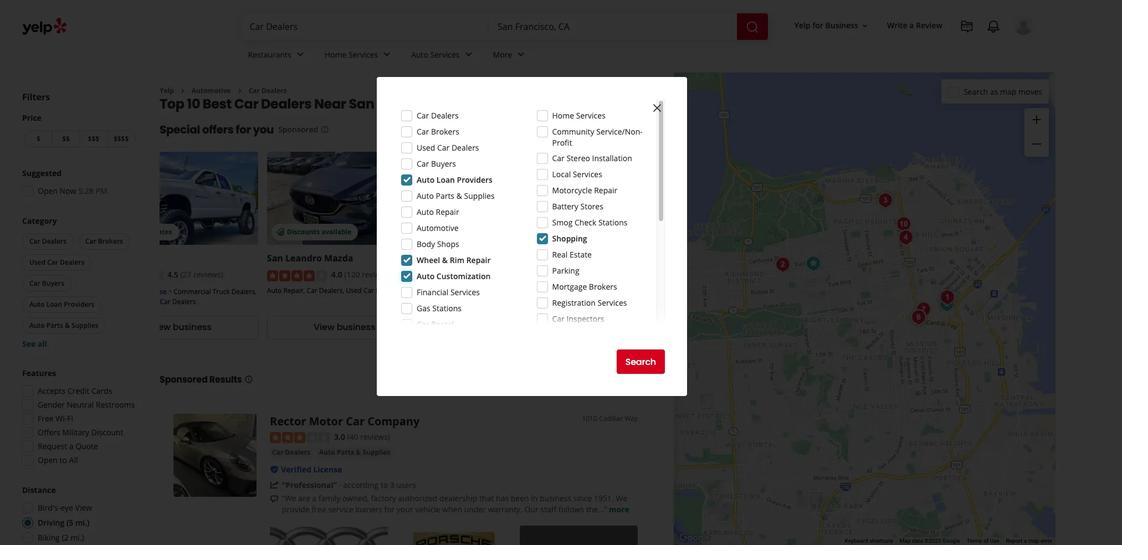 Task type: describe. For each thing, give the bounding box(es) containing it.
used down (120
[[346, 286, 362, 295]]

0 horizontal spatial car dealers button
[[22, 233, 74, 250]]

car dealers inside the search dialog
[[417, 110, 459, 121]]

0 horizontal spatial verified license
[[114, 287, 167, 297]]

16 discount available v2 image
[[276, 228, 285, 237]]

data
[[913, 539, 924, 545]]

discount
[[91, 428, 123, 438]]

free estimates for clean
[[615, 228, 664, 237]]

repair inside auto repair, oil change stations, transmission repair
[[431, 295, 451, 305]]

company
[[368, 414, 420, 429]]

car inspectors
[[553, 314, 605, 324]]

auto loan providers inside the search dialog
[[417, 175, 493, 185]]

verified license button for 16 verified v2 icon
[[606, 286, 659, 297]]

transmissions
[[467, 253, 530, 265]]

car buyers inside button
[[29, 279, 64, 288]]

best
[[203, 95, 232, 113]]

0 horizontal spatial verified license button
[[114, 286, 167, 297]]

1 vertical spatial san
[[267, 253, 283, 265]]

3.0 (40 reviews)
[[334, 432, 390, 442]]

free up 4.5 star rating image
[[123, 228, 138, 237]]

sponsored for sponsored results
[[160, 374, 208, 386]]

used car dealers inside button
[[29, 258, 84, 267]]

0 vertical spatial auto parts & supplies button
[[22, 318, 106, 334]]

quote
[[76, 441, 98, 452]]

1 view business from the left
[[150, 321, 212, 334]]

financial
[[417, 287, 449, 298]]

your
[[397, 505, 414, 515]]

repair, for transmissions
[[448, 286, 469, 295]]

commercial truck dealers, used car dealers, car dealers
[[103, 287, 257, 307]]

users
[[397, 480, 416, 491]]

"we are a family owned, factory authorized dealership that has been in business since 1951. we provide free service loaners for your vehicle when under warranty. our staff follows the…"
[[282, 494, 628, 515]]

free wi-fi
[[38, 414, 73, 424]]

free estimates for aamco
[[451, 228, 500, 237]]

1 horizontal spatial to
[[381, 480, 388, 491]]

home services inside "home services" link
[[325, 49, 378, 60]]

car buyers inside the search dialog
[[417, 159, 456, 169]]

to inside 'group'
[[60, 455, 67, 466]]

view business link for aamco transmissions & total car care
[[431, 315, 586, 340]]

san francisco honda image
[[895, 227, 917, 249]]

a for request
[[69, 441, 74, 452]]

business for san leandro mazda
[[337, 321, 376, 334]]

california
[[448, 95, 514, 113]]

0 horizontal spatial san francisco toyota image
[[772, 254, 794, 276]]

1 free estimates from the left
[[123, 228, 172, 237]]

view for san leandro mazda
[[314, 321, 335, 334]]

free right 16 free estimates v2 image
[[451, 228, 466, 237]]

1951.
[[594, 494, 614, 504]]

previous image
[[612, 123, 625, 137]]

transmission
[[535, 286, 576, 295]]

$$$$
[[114, 134, 129, 144]]

view business for san leandro mazda
[[314, 321, 376, 334]]

change
[[481, 286, 505, 295]]

business down the commercial truck dealers, used car dealers, car dealers
[[173, 321, 212, 334]]

ion cars image
[[875, 189, 897, 212]]

0 horizontal spatial license
[[142, 287, 167, 297]]

yelp link
[[160, 86, 174, 95]]

1 estimates from the left
[[139, 228, 172, 237]]

4.5
[[167, 270, 178, 280]]

top 10 best car dealers near san francisco, california
[[160, 95, 514, 113]]

next image
[[637, 123, 651, 137]]

all
[[69, 455, 78, 466]]

mazda
[[324, 253, 353, 265]]

ion cars image
[[875, 189, 897, 212]]

view down the commercial truck dealers, used car dealers, car dealers
[[150, 321, 171, 334]]

$
[[37, 134, 40, 144]]

clean air auto repair
[[595, 253, 690, 265]]

google
[[943, 539, 961, 545]]

inspectors
[[567, 314, 605, 324]]

repair right rim
[[467, 255, 491, 266]]

1 vertical spatial car dealers link
[[270, 448, 313, 459]]

open for open to all
[[38, 455, 58, 466]]

0 vertical spatial brokers
[[431, 126, 460, 137]]

& left rim
[[442, 255, 448, 266]]

map region
[[592, 0, 1123, 546]]

discounts available
[[287, 228, 352, 237]]

parts inside the search dialog
[[436, 191, 455, 201]]

loan inside 'button'
[[46, 300, 62, 309]]

free estimates link for aamco
[[431, 152, 586, 245]]

$$ button
[[52, 130, 80, 148]]

wheel
[[417, 255, 440, 266]]

repair, for leandro
[[284, 286, 305, 295]]

1 horizontal spatial dealers,
[[232, 287, 257, 297]]

1 vertical spatial for
[[236, 122, 251, 138]]

auto inside auto repair, smog check stations
[[666, 287, 681, 297]]

view business link for clean air auto repair
[[595, 315, 750, 340]]

real estate
[[553, 250, 592, 260]]

sponsored for sponsored
[[278, 124, 318, 135]]

write a review link
[[883, 16, 948, 36]]

1010 cadillac way
[[582, 414, 638, 424]]

local services
[[553, 169, 603, 180]]

search as map moves
[[964, 86, 1043, 97]]

10
[[187, 95, 200, 113]]

request
[[38, 441, 67, 452]]

business for clean air auto repair
[[665, 321, 704, 334]]

clean
[[595, 253, 620, 265]]

1010
[[582, 414, 598, 424]]

motor
[[309, 414, 343, 429]]

view for clean air auto repair
[[642, 321, 663, 334]]

auto repair
[[417, 207, 459, 217]]

(5
[[66, 518, 73, 528]]

yelp for business button
[[791, 16, 874, 36]]

reviews) for 3.0 (40 reviews)
[[361, 432, 390, 442]]

repair up 16 free estimates v2 image
[[436, 207, 459, 217]]

5:28
[[78, 186, 94, 196]]

0 vertical spatial car dealers link
[[249, 86, 287, 95]]

used inside the commercial truck dealers, used car dealers, car dealers
[[103, 297, 119, 307]]

license for 16 verified v2 icon
[[634, 287, 659, 297]]

parking
[[553, 266, 580, 276]]

$$$ button
[[80, 130, 107, 148]]

dealers inside button
[[60, 258, 84, 267]]

2 vertical spatial 16 info v2 image
[[244, 375, 253, 384]]

used inside button
[[29, 258, 46, 267]]

$$$$ button
[[107, 130, 135, 148]]

1 free estimates link from the left
[[103, 152, 258, 245]]

16 speech v2 image
[[270, 495, 279, 504]]

16 info v2 image for special offers for you
[[321, 125, 330, 134]]

verified license for 16 verified v2 image
[[281, 465, 342, 475]]

brokers inside button
[[98, 237, 123, 246]]

-
[[339, 480, 342, 491]]

terms of use link
[[967, 539, 1000, 545]]

has
[[496, 494, 509, 504]]

owned,
[[343, 494, 369, 504]]

report a map error link
[[1007, 539, 1053, 545]]

biking (2 mi.)
[[38, 533, 84, 543]]

neutral
[[67, 400, 94, 410]]

& inside 'group'
[[65, 321, 70, 331]]

rector motor car company image
[[174, 414, 257, 497]]

4.5 star rating image
[[103, 271, 163, 282]]

repair up stores
[[595, 185, 618, 196]]

a inside "we are a family owned, factory authorized dealership that has been in business since 1951. we provide free service loaners for your vehicle when under warranty. our staff follows the…"
[[312, 494, 317, 504]]

verified license for 16 verified v2 icon
[[606, 287, 659, 297]]

0 horizontal spatial dealers,
[[133, 297, 158, 307]]

search for search
[[626, 356, 657, 368]]

available
[[322, 228, 352, 237]]

auto services link
[[403, 40, 484, 72]]

search dialog
[[0, 0, 1123, 546]]

military
[[62, 428, 89, 438]]

1 horizontal spatial san
[[349, 95, 375, 113]]

check inside the search dialog
[[575, 217, 597, 228]]

filters
[[22, 91, 50, 103]]

registration
[[553, 298, 596, 308]]

commercial
[[174, 287, 211, 297]]

rector
[[270, 414, 306, 429]]

24 chevron down v2 image
[[380, 48, 394, 61]]

wheel & rim repair
[[417, 255, 491, 266]]

verified for verified license button related to 16 verified v2 icon
[[606, 287, 632, 297]]

1 vertical spatial auto parts & supplies button
[[317, 448, 393, 459]]

financial services
[[417, 287, 480, 298]]

(27
[[180, 270, 192, 280]]

use
[[991, 539, 1000, 545]]

auto repair, smog check stations
[[595, 287, 744, 307]]

$$$
[[88, 134, 99, 144]]

(2
[[62, 533, 69, 543]]

24 chevron down v2 image for auto services
[[462, 48, 476, 61]]

motorcycle
[[553, 185, 593, 196]]

projects image
[[961, 20, 974, 33]]

leandro
[[286, 253, 322, 265]]

rental
[[431, 319, 454, 330]]

free
[[312, 505, 326, 515]]

used inside the search dialog
[[417, 143, 435, 153]]

group containing suggested
[[19, 168, 138, 200]]

offers military discount
[[38, 428, 123, 438]]

3 star rating image
[[270, 433, 330, 444]]

16 chevron down v2 image
[[861, 21, 870, 30]]

pm
[[96, 186, 107, 196]]

auto loan providers inside 'button'
[[29, 300, 94, 309]]

now
[[60, 186, 76, 196]]

$$
[[62, 134, 70, 144]]

2 vertical spatial parts
[[337, 448, 354, 458]]

sort:
[[550, 101, 567, 111]]

car stereo installation
[[553, 153, 633, 164]]

bird's-eye view
[[38, 503, 92, 513]]

truck
[[213, 287, 230, 297]]

verified for the left verified license button
[[114, 287, 140, 297]]

stations down stores
[[599, 217, 628, 228]]

16 verified v2 image
[[270, 466, 279, 475]]

mi.) for biking (2 mi.)
[[71, 533, 84, 543]]

& up auto repair
[[457, 191, 462, 201]]



Task type: locate. For each thing, give the bounding box(es) containing it.
auto parts & supplies inside the search dialog
[[417, 191, 495, 201]]

parts down 3.0
[[337, 448, 354, 458]]

1 horizontal spatial car buyers
[[417, 159, 456, 169]]

0 vertical spatial home services
[[325, 49, 378, 60]]

view for aamco transmissions & total car care
[[478, 321, 499, 334]]

air
[[622, 253, 635, 265]]

None search field
[[241, 13, 771, 40]]

& down 3.0 (40 reviews)
[[356, 448, 361, 458]]

supplies inside the search dialog
[[464, 191, 495, 201]]

0 horizontal spatial sponsored
[[160, 374, 208, 386]]

battery
[[553, 201, 579, 212]]

3 estimates from the left
[[632, 228, 664, 237]]

a for write
[[910, 20, 915, 31]]

2 horizontal spatial brokers
[[589, 282, 618, 292]]

16 info v2 image down near
[[321, 125, 330, 134]]

more link
[[609, 505, 630, 515]]

open for open now 5:28 pm
[[38, 186, 58, 196]]

1 horizontal spatial map
[[1029, 539, 1040, 545]]

verified down 4.5 star rating image
[[114, 287, 140, 297]]

1 horizontal spatial smog
[[706, 287, 723, 297]]

option group
[[19, 485, 138, 546]]

request a quote
[[38, 441, 98, 452]]

1 horizontal spatial supplies
[[363, 448, 391, 458]]

2 view business from the left
[[314, 321, 376, 334]]

car brokers down francisco,
[[417, 126, 460, 137]]

auto loan providers up auto repair
[[417, 175, 493, 185]]

used up car buyers button
[[29, 258, 46, 267]]

price group
[[22, 113, 138, 150]]

view business link for san leandro mazda
[[267, 315, 422, 340]]

0 vertical spatial open
[[38, 186, 58, 196]]

supplies for bottom 'auto parts & supplies' button
[[363, 448, 391, 458]]

smog check stations
[[553, 217, 628, 228]]

0 horizontal spatial brokers
[[98, 237, 123, 246]]

1 horizontal spatial home services
[[553, 110, 606, 121]]

0 vertical spatial auto loan providers
[[417, 175, 493, 185]]

used down francisco,
[[417, 143, 435, 153]]

open to all
[[38, 455, 78, 466]]

1 vertical spatial car buyers
[[29, 279, 64, 288]]

license down 4.5 star rating image
[[142, 287, 167, 297]]

1 vertical spatial home
[[553, 110, 575, 121]]

3 view business from the left
[[478, 321, 540, 334]]

stress-free auto care / emerald auto image
[[803, 253, 825, 275]]

24 chevron down v2 image for restaurants
[[294, 48, 307, 61]]

providers inside auto loan providers 'button'
[[64, 300, 94, 309]]

battery stores
[[553, 201, 604, 212]]

buyers inside button
[[42, 279, 64, 288]]

0 horizontal spatial free estimates
[[123, 228, 172, 237]]

verified license button for 16 verified v2 image
[[281, 465, 342, 475]]

free estimates up 4.5 star rating image
[[123, 228, 172, 237]]

loan down car buyers button
[[46, 300, 62, 309]]

0 vertical spatial supplies
[[464, 191, 495, 201]]

verified right 16 verified v2 icon
[[606, 287, 632, 297]]

smog inside auto repair, smog check stations
[[706, 287, 723, 297]]

24 chevron down v2 image for more
[[515, 48, 528, 61]]

service
[[328, 505, 354, 515]]

business for aamco transmissions & total car care
[[501, 321, 540, 334]]

parts down auto loan providers 'button'
[[46, 321, 63, 331]]

real
[[553, 250, 568, 260]]

biking
[[38, 533, 60, 543]]

used car dealers down california
[[417, 143, 479, 153]]

distance
[[22, 485, 56, 496]]

been
[[511, 494, 529, 504]]

1 vertical spatial map
[[1029, 539, 1040, 545]]

shortcuts
[[870, 539, 894, 545]]

view business down auto repair, smog check stations
[[642, 321, 704, 334]]

search for search as map moves
[[964, 86, 989, 97]]

view business link down auto repair, oil change stations, transmission repair
[[431, 315, 586, 340]]

san francisco toyota image left "stress-free auto care / emerald auto" icon in the right of the page
[[772, 254, 794, 276]]

auto parts & supplies for the top 'auto parts & supplies' button
[[29, 321, 98, 331]]

zoom out image
[[1031, 138, 1044, 151]]

1 horizontal spatial yelp
[[795, 20, 811, 31]]

write
[[888, 20, 908, 31]]

"we
[[282, 494, 297, 504]]

automotive down auto repair
[[417, 223, 459, 233]]

yelp inside yelp for business button
[[795, 20, 811, 31]]

motorcycle repair
[[553, 185, 618, 196]]

0 horizontal spatial san
[[267, 253, 283, 265]]

estimates
[[139, 228, 172, 237], [467, 228, 500, 237], [632, 228, 664, 237]]

0 vertical spatial check
[[575, 217, 597, 228]]

2 vertical spatial brokers
[[589, 282, 618, 292]]

search button
[[617, 350, 665, 374]]

sponsored right you
[[278, 124, 318, 135]]

providers up auto repair
[[457, 175, 493, 185]]

as
[[991, 86, 999, 97]]

map
[[1001, 86, 1017, 97], [1029, 539, 1040, 545]]

restrooms
[[96, 400, 135, 410]]

we
[[616, 494, 628, 504]]

1 horizontal spatial verified license
[[281, 465, 342, 475]]

buyers
[[431, 159, 456, 169], [42, 279, 64, 288]]

free inside 'group'
[[38, 414, 54, 424]]

16 chevron right v2 image
[[178, 86, 187, 95], [235, 86, 244, 95]]

2 24 chevron down v2 image from the left
[[462, 48, 476, 61]]

0 horizontal spatial yelp
[[160, 86, 174, 95]]

google image
[[677, 531, 714, 546]]

reviews) right the "(60"
[[522, 270, 552, 280]]

1 horizontal spatial home
[[553, 110, 575, 121]]

providers inside the search dialog
[[457, 175, 493, 185]]

for left you
[[236, 122, 251, 138]]

16 info v2 image
[[643, 102, 652, 110], [321, 125, 330, 134], [244, 375, 253, 384]]

4 view business from the left
[[642, 321, 704, 334]]

1 view business link from the left
[[103, 315, 258, 340]]

2 horizontal spatial verified license button
[[606, 286, 659, 297]]

open down request
[[38, 455, 58, 466]]

verified for 16 verified v2 image's verified license button
[[281, 465, 312, 475]]

16 chevron right v2 image right yelp link
[[178, 86, 187, 95]]

car brokers up 4.5 star rating image
[[85, 237, 123, 246]]

stations inside auto repair, smog check stations
[[595, 297, 620, 307]]

1 horizontal spatial 24 chevron down v2 image
[[462, 48, 476, 61]]

free estimates
[[123, 228, 172, 237], [451, 228, 500, 237], [615, 228, 664, 237]]

home up community
[[553, 110, 575, 121]]

parts inside 'group'
[[46, 321, 63, 331]]

dealers, down 4.0
[[319, 286, 345, 295]]

24 chevron down v2 image
[[294, 48, 307, 61], [462, 48, 476, 61], [515, 48, 528, 61]]

24 chevron down v2 image inside restaurants link
[[294, 48, 307, 61]]

notifications image
[[988, 20, 1001, 33]]

24 chevron down v2 image inside auto services link
[[462, 48, 476, 61]]

1 vertical spatial search
[[626, 356, 657, 368]]

yelp left 10
[[160, 86, 174, 95]]

free estimates up shops
[[451, 228, 500, 237]]

automotive up special offers for you
[[192, 86, 231, 95]]

3 view business link from the left
[[431, 315, 586, 340]]

0 horizontal spatial supplies
[[71, 321, 98, 331]]

0 horizontal spatial 24 chevron down v2 image
[[294, 48, 307, 61]]

car buyers up auto repair
[[417, 159, 456, 169]]

free
[[123, 228, 138, 237], [451, 228, 466, 237], [615, 228, 630, 237], [38, 414, 54, 424]]

the…"
[[587, 505, 607, 515]]

view down auto repair, smog check stations
[[642, 321, 663, 334]]

verified license button up "professional"
[[281, 465, 342, 475]]

reviews) for 4.0 (120 reviews)
[[362, 270, 392, 280]]

smog inside the search dialog
[[553, 217, 573, 228]]

free estimates link for clean
[[595, 152, 750, 245]]

for down factory at left bottom
[[385, 505, 395, 515]]

repair, inside auto repair, smog check stations
[[682, 287, 704, 297]]

0 horizontal spatial auto loan providers
[[29, 300, 94, 309]]

are
[[299, 494, 310, 504]]

view business for clean air auto repair
[[642, 321, 704, 334]]

16 chevron right v2 image for car dealers
[[235, 86, 244, 95]]

warranty.
[[488, 505, 523, 515]]

free estimates link
[[103, 152, 258, 245], [431, 152, 586, 245], [595, 152, 750, 245]]

24 chevron down v2 image inside more link
[[515, 48, 528, 61]]

©2023
[[925, 539, 942, 545]]

a right write
[[910, 20, 915, 31]]

0 vertical spatial buyers
[[431, 159, 456, 169]]

1 open from the top
[[38, 186, 58, 196]]

used car dealers up car buyers button
[[29, 258, 84, 267]]

zoom in image
[[1031, 113, 1044, 126]]

san right near
[[349, 95, 375, 113]]

1 horizontal spatial loan
[[437, 175, 455, 185]]

0 vertical spatial automotive
[[192, 86, 231, 95]]

0 horizontal spatial car buyers
[[29, 279, 64, 288]]

0 vertical spatial 16 info v2 image
[[643, 102, 652, 110]]

3.1 star rating image
[[431, 271, 491, 282]]

1 vertical spatial home services
[[553, 110, 606, 121]]

family
[[319, 494, 341, 504]]

0 horizontal spatial home
[[325, 49, 347, 60]]

1 horizontal spatial verified
[[281, 465, 312, 475]]

repair
[[595, 185, 618, 196], [436, 207, 459, 217], [661, 253, 690, 265], [467, 255, 491, 266], [431, 295, 451, 305]]

view down 'auto repair, car dealers, used car dealers'
[[314, 321, 335, 334]]

group containing features
[[19, 368, 138, 470]]

3 free estimates link from the left
[[595, 152, 750, 245]]

moves
[[1019, 86, 1043, 97]]

a up all
[[69, 441, 74, 452]]

offers
[[202, 122, 234, 138]]

16 chevron right v2 image for automotive
[[178, 86, 187, 95]]

restaurants link
[[239, 40, 316, 72]]

2 horizontal spatial verified license
[[606, 287, 659, 297]]

yelp for yelp link
[[160, 86, 174, 95]]

0 horizontal spatial buyers
[[42, 279, 64, 288]]

driving
[[38, 518, 64, 528]]

0 horizontal spatial for
[[236, 122, 251, 138]]

0 vertical spatial car buyers
[[417, 159, 456, 169]]

1 vertical spatial san francisco toyota image
[[772, 254, 794, 276]]

view business down auto repair, oil change stations, transmission repair
[[478, 321, 540, 334]]

1 vertical spatial car dealers button
[[270, 448, 313, 459]]

license down clean air auto repair link
[[634, 287, 659, 297]]

car buyers down the used car dealers button
[[29, 279, 64, 288]]

map
[[900, 539, 911, 545]]

stations down financial services
[[433, 303, 462, 314]]

accepts
[[38, 386, 66, 396]]

used
[[417, 143, 435, 153], [29, 258, 46, 267], [346, 286, 362, 295], [103, 297, 119, 307]]

supplies for the top 'auto parts & supplies' button
[[71, 321, 98, 331]]

2 16 chevron right v2 image from the left
[[235, 86, 244, 95]]

24 chevron down v2 image right the auto services
[[462, 48, 476, 61]]

1 horizontal spatial car dealers button
[[270, 448, 313, 459]]

offers
[[38, 428, 60, 438]]

bmw of san francisco image
[[913, 299, 935, 321]]

16 verified v2 image
[[595, 287, 604, 296]]

report a map error
[[1007, 539, 1053, 545]]

a right are
[[312, 494, 317, 504]]

close image
[[651, 101, 664, 115]]

terms of use
[[967, 539, 1000, 545]]

under
[[465, 505, 486, 515]]

1 vertical spatial car brokers
[[85, 237, 123, 246]]

4 view business link from the left
[[595, 315, 750, 340]]

view business for aamco transmissions & total car care
[[478, 321, 540, 334]]

1 16 chevron right v2 image from the left
[[178, 86, 187, 95]]

1 horizontal spatial car brokers
[[417, 126, 460, 137]]

loan
[[437, 175, 455, 185], [46, 300, 62, 309]]

user actions element
[[786, 14, 1050, 82]]

0 horizontal spatial map
[[1001, 86, 1017, 97]]

view
[[150, 321, 171, 334], [314, 321, 335, 334], [478, 321, 499, 334], [642, 321, 663, 334], [75, 503, 92, 513]]

repair right "gas"
[[431, 295, 451, 305]]

car dealers button down category in the top left of the page
[[22, 233, 74, 250]]

auto
[[411, 49, 429, 60], [417, 175, 435, 185], [417, 191, 434, 201], [417, 207, 434, 217], [638, 253, 659, 265], [417, 271, 435, 282], [267, 286, 282, 295], [431, 286, 446, 295], [666, 287, 681, 297], [29, 300, 45, 309], [29, 321, 45, 331], [319, 448, 335, 458]]

loan inside the search dialog
[[437, 175, 455, 185]]

providers down car buyers button
[[64, 300, 94, 309]]

more link
[[484, 40, 537, 72]]

1 vertical spatial parts
[[46, 321, 63, 331]]

verified license up "professional"
[[281, 465, 342, 475]]

2 free estimates link from the left
[[431, 152, 586, 245]]

"professional"
[[282, 480, 337, 491]]

write a review
[[888, 20, 943, 31]]

0 horizontal spatial home services
[[325, 49, 378, 60]]

discounts available link
[[267, 152, 422, 245]]

gas
[[417, 303, 431, 314]]

a for report
[[1025, 539, 1028, 545]]

home inside the search dialog
[[553, 110, 575, 121]]

check inside auto repair, smog check stations
[[725, 287, 744, 297]]

1 horizontal spatial brokers
[[431, 126, 460, 137]]

san francisco toyota image
[[893, 213, 915, 235], [772, 254, 794, 276]]

1 vertical spatial auto parts & supplies
[[29, 321, 98, 331]]

verified up "professional"
[[281, 465, 312, 475]]

24 chevron down v2 image right more
[[515, 48, 528, 61]]

option group containing distance
[[19, 485, 138, 546]]

1 horizontal spatial check
[[725, 287, 744, 297]]

0 horizontal spatial repair,
[[284, 286, 305, 295]]

16 info v2 image right results
[[244, 375, 253, 384]]

brokers up registration services
[[589, 282, 618, 292]]

home services
[[325, 49, 378, 60], [553, 110, 606, 121]]

yelp left business
[[795, 20, 811, 31]]

view business link down the commercial truck dealers, used car dealers, car dealers
[[103, 315, 258, 340]]

2 view business link from the left
[[267, 315, 422, 340]]

group containing category
[[20, 216, 138, 350]]

car dealers button down 3 star rating "image"
[[270, 448, 313, 459]]

view down auto repair, oil change stations, transmission repair
[[478, 321, 499, 334]]

auto parts & supplies for bottom 'auto parts & supplies' button
[[319, 448, 391, 458]]

auto inside 'button'
[[29, 300, 45, 309]]

1 vertical spatial brokers
[[98, 237, 123, 246]]

0 vertical spatial yelp
[[795, 20, 811, 31]]

mazda san francisco image
[[908, 306, 930, 329]]

1 horizontal spatial estimates
[[467, 228, 500, 237]]

3 24 chevron down v2 image from the left
[[515, 48, 528, 61]]

loan up auto repair
[[437, 175, 455, 185]]

1 horizontal spatial auto parts & supplies
[[319, 448, 391, 458]]

auto inside business categories element
[[411, 49, 429, 60]]

0 vertical spatial smog
[[553, 217, 573, 228]]

cards
[[91, 386, 112, 396]]

car brokers inside button
[[85, 237, 123, 246]]

2 free estimates from the left
[[451, 228, 500, 237]]

group
[[1025, 108, 1050, 157], [19, 168, 138, 200], [20, 216, 138, 350], [19, 368, 138, 470]]

1 horizontal spatial providers
[[457, 175, 493, 185]]

license up -
[[314, 465, 342, 475]]

clean air auto repair link
[[595, 253, 690, 265]]

(60 reviews)
[[509, 270, 552, 280]]

automotive inside the search dialog
[[417, 223, 459, 233]]

4 star rating image
[[267, 271, 327, 282]]

automotive
[[192, 86, 231, 95], [417, 223, 459, 233]]

reviews) right (120
[[362, 270, 392, 280]]

& left total on the top of page
[[533, 253, 539, 265]]

1 vertical spatial sponsored
[[160, 374, 208, 386]]

1 vertical spatial 16 info v2 image
[[321, 125, 330, 134]]

for inside "we are a family owned, factory authorized dealership that has been in business since 1951. we provide free service loaners for your vehicle when under warranty. our staff follows the…"
[[385, 505, 395, 515]]

car dealers link down restaurants link
[[249, 86, 287, 95]]

0 vertical spatial search
[[964, 86, 989, 97]]

home inside business categories element
[[325, 49, 347, 60]]

yelp for yelp for business
[[795, 20, 811, 31]]

estimates for clean
[[632, 228, 664, 237]]

1 vertical spatial providers
[[64, 300, 94, 309]]

verified
[[114, 287, 140, 297], [606, 287, 632, 297], [281, 465, 312, 475]]

view business down the commercial truck dealers, used car dealers, car dealers
[[150, 321, 212, 334]]

1 horizontal spatial sponsored
[[278, 124, 318, 135]]

16 trending v2 image
[[270, 481, 279, 490]]

view business down 'auto repair, car dealers, used car dealers'
[[314, 321, 376, 334]]

2 horizontal spatial auto parts & supplies
[[417, 191, 495, 201]]

used car dealers inside the search dialog
[[417, 143, 479, 153]]

buyers inside the search dialog
[[431, 159, 456, 169]]

used down 4.5 star rating image
[[103, 297, 119, 307]]

1 vertical spatial loan
[[46, 300, 62, 309]]

parts
[[436, 191, 455, 201], [46, 321, 63, 331], [337, 448, 354, 458]]

international sport motors image
[[936, 293, 959, 315]]

business up staff
[[540, 494, 572, 504]]

business down auto repair, oil change stations, transmission repair
[[501, 321, 540, 334]]

map for error
[[1029, 539, 1040, 545]]

business categories element
[[239, 40, 1034, 72]]

royal auto group of san francisco image
[[908, 306, 930, 329]]

open
[[38, 186, 58, 196], [38, 455, 58, 466]]

auto parts & supplies down auto loan providers 'button'
[[29, 321, 98, 331]]

2 horizontal spatial dealers,
[[319, 286, 345, 295]]

all
[[38, 339, 47, 349]]

stations,
[[506, 286, 533, 295]]

a inside 'group'
[[69, 441, 74, 452]]

body shops
[[417, 239, 460, 250]]

view business link down auto repair, smog check stations
[[595, 315, 750, 340]]

cadillac
[[599, 414, 623, 424]]

home up top 10 best car dealers near san francisco, california
[[325, 49, 347, 60]]

san down 16 discount available v2 image
[[267, 253, 283, 265]]

license for 16 verified v2 image
[[314, 465, 342, 475]]

search image
[[746, 20, 759, 34]]

verified license right 16 verified v2 icon
[[606, 287, 659, 297]]

view business link
[[103, 315, 258, 340], [267, 315, 422, 340], [431, 315, 586, 340], [595, 315, 750, 340]]

1 horizontal spatial san francisco toyota image
[[893, 213, 915, 235]]

2 estimates from the left
[[467, 228, 500, 237]]

mi.) right (2
[[71, 533, 84, 543]]

stations
[[599, 217, 628, 228], [595, 297, 620, 307], [433, 303, 462, 314]]

1 horizontal spatial search
[[964, 86, 989, 97]]

auto parts & supplies button down auto loan providers 'button'
[[22, 318, 106, 334]]

0 vertical spatial to
[[60, 455, 67, 466]]

auto customization
[[417, 271, 491, 282]]

auto parts & supplies up auto repair
[[417, 191, 495, 201]]

auto parts & supplies down (40
[[319, 448, 391, 458]]

top
[[160, 95, 184, 113]]

auto parts & supplies inside 'group'
[[29, 321, 98, 331]]

0 vertical spatial providers
[[457, 175, 493, 185]]

free estimates up clean air auto repair link
[[615, 228, 664, 237]]

see all button
[[22, 339, 47, 349]]

home services inside the search dialog
[[553, 110, 606, 121]]

parts up auto repair
[[436, 191, 455, 201]]

repair up auto repair, smog check stations
[[661, 253, 690, 265]]

service/non-
[[597, 126, 643, 137]]

aamco transmissions & total car care link
[[431, 253, 604, 265]]

car brokers button
[[78, 233, 130, 250]]

auto inside auto repair, oil change stations, transmission repair
[[431, 286, 446, 295]]

installation
[[593, 153, 633, 164]]

for inside button
[[813, 20, 824, 31]]

keyboard
[[846, 539, 869, 545]]

1 horizontal spatial repair,
[[448, 286, 469, 295]]

provide
[[282, 505, 310, 515]]

local
[[553, 169, 571, 180]]

1 horizontal spatial parts
[[337, 448, 354, 458]]

1 horizontal spatial verified license button
[[281, 465, 342, 475]]

map for moves
[[1001, 86, 1017, 97]]

supplies inside 'group'
[[71, 321, 98, 331]]

credit
[[68, 386, 89, 396]]

view right 'eye'
[[75, 503, 92, 513]]

estimates up the transmissions
[[467, 228, 500, 237]]

1 horizontal spatial used car dealers
[[417, 143, 479, 153]]

business inside "we are a family owned, factory authorized dealership that has been in business since 1951. we provide free service loaners for your vehicle when under warranty. our staff follows the…"
[[540, 494, 572, 504]]

3 free estimates from the left
[[615, 228, 664, 237]]

dealers inside the commercial truck dealers, used car dealers, car dealers
[[172, 297, 196, 307]]

2 open from the top
[[38, 455, 58, 466]]

2 horizontal spatial 24 chevron down v2 image
[[515, 48, 528, 61]]

services
[[349, 49, 378, 60], [431, 49, 460, 60], [577, 110, 606, 121], [573, 169, 603, 180], [451, 287, 480, 298], [598, 298, 627, 308]]

since
[[574, 494, 592, 504]]

reviews) for 4.5 (27 reviews)
[[194, 270, 223, 280]]

buyers up auto repair
[[431, 159, 456, 169]]

16 free estimates v2 image
[[440, 228, 449, 237]]

brokers down francisco,
[[431, 126, 460, 137]]

2 horizontal spatial 16 info v2 image
[[643, 102, 652, 110]]

0 vertical spatial san
[[349, 95, 375, 113]]

1 horizontal spatial free estimates link
[[431, 152, 586, 245]]

for left business
[[813, 20, 824, 31]]

dealership
[[440, 494, 478, 504]]

reviews) up truck
[[194, 270, 223, 280]]

1 24 chevron down v2 image from the left
[[294, 48, 307, 61]]

0 horizontal spatial free estimates link
[[103, 152, 258, 245]]

0 vertical spatial san francisco toyota image
[[893, 213, 915, 235]]

2 horizontal spatial supplies
[[464, 191, 495, 201]]

estimates for aamco
[[467, 228, 500, 237]]

0 horizontal spatial providers
[[64, 300, 94, 309]]

0 horizontal spatial check
[[575, 217, 597, 228]]

0 vertical spatial sponsored
[[278, 124, 318, 135]]

2 horizontal spatial verified
[[606, 287, 632, 297]]

follows
[[559, 505, 585, 515]]

car brokers inside the search dialog
[[417, 126, 460, 137]]

4.0 (120 reviews)
[[332, 270, 392, 280]]

0 horizontal spatial smog
[[553, 217, 573, 228]]

2 horizontal spatial license
[[634, 287, 659, 297]]

16 info v2 image for top 10 best car dealers near san francisco, california
[[643, 102, 652, 110]]

terms
[[967, 539, 983, 545]]

mi.) for driving (5 mi.)
[[75, 518, 90, 528]]

sponsored results
[[160, 374, 242, 386]]

0 vertical spatial car brokers
[[417, 126, 460, 137]]

home services left 24 chevron down v2 image
[[325, 49, 378, 60]]

repair, inside auto repair, oil change stations, transmission repair
[[448, 286, 469, 295]]

1 horizontal spatial free estimates
[[451, 228, 500, 237]]

1 vertical spatial automotive
[[417, 223, 459, 233]]

buyside auto image
[[937, 286, 959, 309]]

& inside auto parts & supplies link
[[356, 448, 361, 458]]

search inside button
[[626, 356, 657, 368]]

buyside auto image
[[937, 286, 959, 309]]

free up air
[[615, 228, 630, 237]]

battery roadie image
[[935, 290, 957, 312]]

aamco
[[431, 253, 465, 265]]

verified license button down 4.5 star rating image
[[114, 286, 167, 297]]

category
[[22, 216, 57, 226]]

1 vertical spatial used car dealers
[[29, 258, 84, 267]]

error
[[1041, 539, 1053, 545]]

verified license down 4.5 star rating image
[[114, 287, 167, 297]]

estimates up clean air auto repair
[[632, 228, 664, 237]]

estimates up 4.5
[[139, 228, 172, 237]]

1 horizontal spatial 16 info v2 image
[[321, 125, 330, 134]]

to left 3
[[381, 480, 388, 491]]



Task type: vqa. For each thing, say whether or not it's contained in the screenshot.
the right Auto Parts & Supplies
yes



